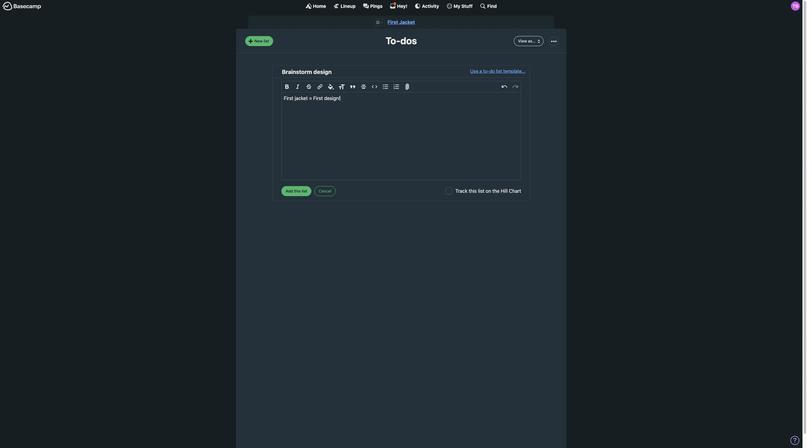 Task type: vqa. For each thing, say whether or not it's contained in the screenshot.
First corresponding to First Jacket
yes



Task type: locate. For each thing, give the bounding box(es) containing it.
use a to-do list template...
[[470, 68, 525, 74]]

as…
[[528, 39, 535, 43]]

list
[[264, 39, 269, 43], [496, 68, 502, 74], [478, 189, 484, 194]]

hey!
[[397, 3, 407, 9]]

pings
[[370, 3, 383, 9]]

0 vertical spatial list
[[264, 39, 269, 43]]

1 vertical spatial list
[[496, 68, 502, 74]]

my
[[454, 3, 460, 9]]

new list link
[[245, 36, 273, 46]]

0 horizontal spatial list
[[264, 39, 269, 43]]

home
[[313, 3, 326, 9]]

1 horizontal spatial list
[[478, 189, 484, 194]]

1 horizontal spatial first
[[313, 96, 323, 101]]

None submit
[[281, 186, 311, 196]]

activity
[[422, 3, 439, 9]]

design!
[[324, 96, 340, 101]]

2 horizontal spatial first
[[387, 19, 398, 25]]

home link
[[306, 3, 326, 9]]

list left on
[[478, 189, 484, 194]]

first
[[387, 19, 398, 25], [284, 96, 293, 101], [313, 96, 323, 101]]

template...
[[503, 68, 525, 74]]

my stuff button
[[446, 3, 473, 9]]

hey! button
[[390, 2, 407, 9]]

switch accounts image
[[2, 2, 41, 11]]

to-
[[483, 68, 489, 74]]

view as…
[[518, 39, 535, 43]]

list right do
[[496, 68, 502, 74]]

jacket
[[295, 96, 308, 101]]

jacket
[[399, 19, 415, 25]]

2 vertical spatial list
[[478, 189, 484, 194]]

this
[[469, 189, 477, 194]]

view as… button
[[514, 36, 544, 46]]

2 horizontal spatial list
[[496, 68, 502, 74]]

do
[[489, 68, 495, 74]]

dos
[[400, 35, 417, 47]]

my stuff
[[454, 3, 473, 9]]

activity link
[[415, 3, 439, 9]]

0 horizontal spatial first
[[284, 96, 293, 101]]

list right new at left
[[264, 39, 269, 43]]

view
[[518, 39, 527, 43]]



Task type: describe. For each thing, give the bounding box(es) containing it.
first jacket
[[387, 19, 415, 25]]

=
[[309, 96, 312, 101]]

main element
[[0, 0, 802, 12]]

cancel
[[319, 189, 331, 194]]

to-
[[386, 35, 400, 47]]

first jacket link
[[387, 19, 415, 25]]

track this list on the hill chart
[[455, 189, 521, 194]]

first for first jacket = first design!
[[284, 96, 293, 101]]

new
[[254, 39, 263, 43]]

find
[[487, 3, 497, 9]]

find button
[[480, 3, 497, 9]]

track
[[455, 189, 467, 194]]

a
[[480, 68, 482, 74]]

cancel button
[[314, 186, 336, 196]]

pings button
[[363, 3, 383, 9]]

lineup link
[[333, 3, 356, 9]]

hill chart
[[501, 189, 521, 194]]

first for first jacket
[[387, 19, 398, 25]]

use
[[470, 68, 478, 74]]

on
[[486, 189, 491, 194]]

first jacket = first design!
[[284, 96, 340, 101]]

to-dos
[[386, 35, 417, 47]]

lineup
[[341, 3, 356, 9]]

use a to-do list template... link
[[470, 68, 525, 76]]

the
[[492, 189, 499, 194]]

To-do list description: Add extra details or attach a file text field
[[282, 93, 521, 180]]

Name this list… text field
[[282, 68, 470, 76]]

tyler black image
[[791, 2, 800, 11]]

stuff
[[461, 3, 473, 9]]

new list
[[254, 39, 269, 43]]



